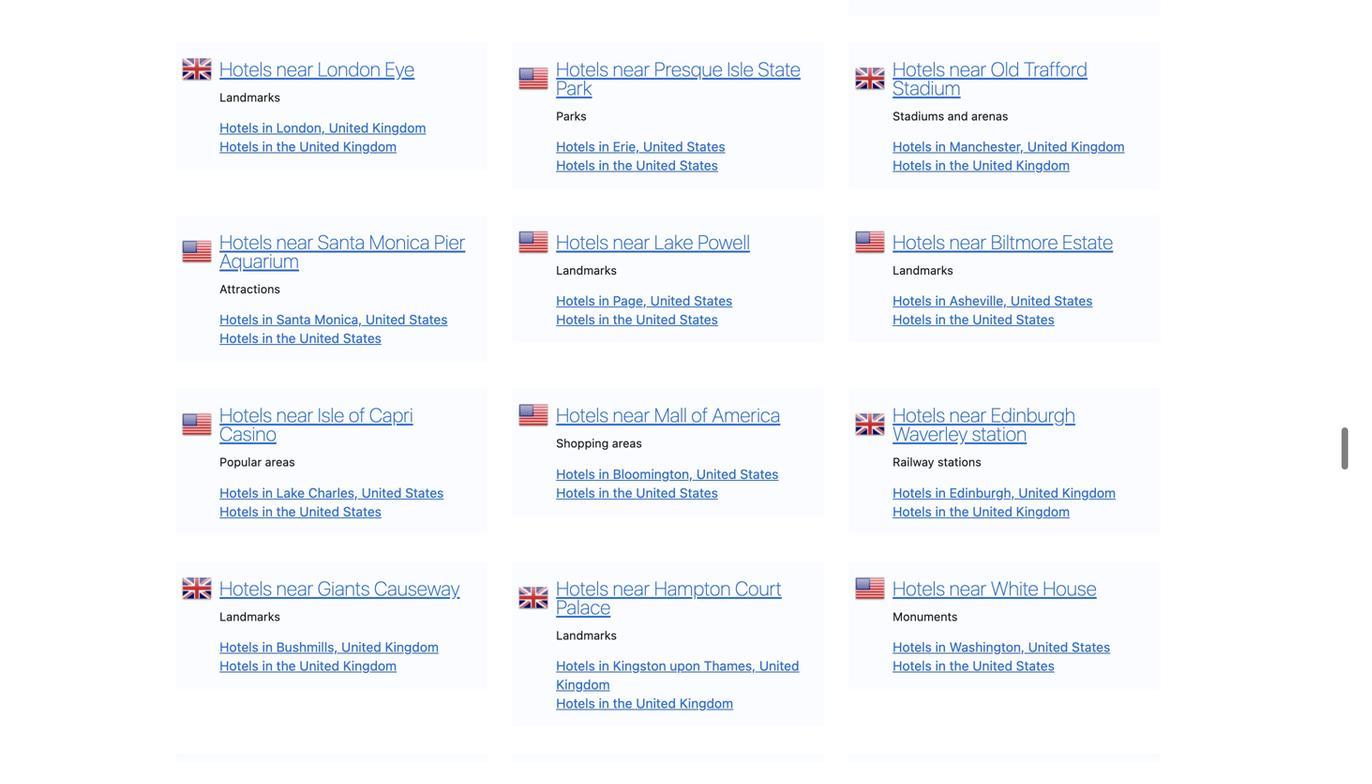 Task type: locate. For each thing, give the bounding box(es) containing it.
the down "kingston"
[[613, 696, 633, 711]]

areas for isle
[[265, 455, 295, 469]]

states down 'hotels near presque isle state park'
[[687, 139, 725, 154]]

the for hotels near presque isle state park
[[613, 158, 633, 173]]

isle
[[727, 57, 754, 81], [318, 403, 344, 427]]

1 horizontal spatial of
[[691, 403, 708, 427]]

the down bushmills,
[[276, 658, 296, 674]]

united right washington,
[[1028, 639, 1068, 655]]

near left white
[[950, 577, 987, 600]]

pier
[[434, 230, 465, 254]]

hotels near hampton court palace
[[556, 577, 782, 619]]

united right asheville,
[[1011, 293, 1051, 309]]

united down hotels in kingston upon thames, united kingdom link
[[636, 696, 676, 711]]

1 vertical spatial isle
[[318, 403, 344, 427]]

near up "page,"
[[613, 230, 650, 254]]

1 horizontal spatial lake
[[654, 230, 694, 254]]

erie,
[[613, 139, 640, 154]]

white
[[991, 577, 1039, 600]]

near left old on the top right of page
[[950, 57, 987, 81]]

near left giants
[[276, 577, 313, 600]]

hotels in lake charles, united states link
[[220, 485, 444, 501]]

hotels in the united kingdom link down london,
[[220, 139, 397, 154]]

states down charles,
[[343, 504, 382, 519]]

near up popular areas
[[276, 403, 313, 427]]

isle left capri
[[318, 403, 344, 427]]

estate
[[1063, 230, 1113, 254]]

edinburgh
[[991, 403, 1076, 427]]

hotels near presque isle state park
[[556, 57, 801, 99]]

court
[[735, 577, 782, 600]]

areas right 'popular'
[[265, 455, 295, 469]]

united down washington,
[[973, 658, 1013, 674]]

charles,
[[308, 485, 358, 501]]

hotels in page, united states link
[[556, 293, 733, 309]]

hotels near old trafford stadium
[[893, 57, 1088, 99]]

bloomington,
[[613, 466, 693, 482]]

landmarks up asheville,
[[893, 264, 954, 277]]

united down hotels in bushmills, united kingdom link
[[299, 658, 339, 674]]

near left mall
[[613, 403, 650, 427]]

the inside hotels in lake charles, united states hotels in the united states
[[276, 504, 296, 519]]

near up attractions at the left top of the page
[[276, 230, 313, 254]]

the down edinburgh,
[[950, 504, 969, 519]]

the down london,
[[276, 139, 296, 154]]

hotels in the united kingdom link for hampton
[[556, 696, 733, 711]]

states down monica,
[[343, 331, 382, 346]]

hotels in the united states link for lake
[[556, 312, 718, 327]]

hotels in the united kingdom link
[[220, 139, 397, 154], [893, 158, 1070, 173], [893, 504, 1070, 519], [220, 658, 397, 674], [556, 696, 733, 711]]

0 vertical spatial areas
[[612, 437, 642, 450]]

near inside hotels near edinburgh waverley station
[[950, 403, 987, 427]]

1 horizontal spatial isle
[[727, 57, 754, 81]]

united right bushmills,
[[341, 639, 381, 655]]

hotels in the united states link for mall
[[556, 485, 718, 501]]

hotels near santa monica pier aquarium
[[220, 230, 465, 273]]

santa for monica
[[318, 230, 365, 254]]

mall
[[654, 403, 687, 427]]

santa
[[318, 230, 365, 254], [276, 312, 311, 327]]

near for biltmore
[[950, 230, 987, 254]]

near for lake
[[613, 230, 650, 254]]

hotels in the united states link down hotels in erie, united states link
[[556, 158, 718, 173]]

the for hotels near old trafford stadium
[[950, 158, 969, 173]]

hotels inside hotels near santa monica pier aquarium
[[220, 230, 272, 254]]

near inside hotels near santa monica pier aquarium
[[276, 230, 313, 254]]

hotels in the united states link down hotels in page, united states link
[[556, 312, 718, 327]]

near right palace
[[613, 577, 650, 600]]

states down hotels in asheville, united states link
[[1016, 312, 1055, 327]]

monica
[[369, 230, 430, 254]]

the down asheville,
[[950, 312, 969, 327]]

the inside 'hotels in bushmills, united kingdom hotels in the united kingdom'
[[276, 658, 296, 674]]

the for hotels near london eye
[[276, 139, 296, 154]]

lake for powell
[[654, 230, 694, 254]]

0 horizontal spatial isle
[[318, 403, 344, 427]]

near for giants
[[276, 577, 313, 600]]

united down manchester,
[[973, 158, 1013, 173]]

the inside hotels in santa monica, united states hotels in the united states
[[276, 331, 296, 346]]

hotels in london, united kingdom hotels in the united kingdom
[[220, 120, 426, 154]]

the for hotels near mall of america
[[613, 485, 633, 501]]

the
[[276, 139, 296, 154], [613, 158, 633, 173], [950, 158, 969, 173], [613, 312, 633, 327], [950, 312, 969, 327], [276, 331, 296, 346], [613, 485, 633, 501], [276, 504, 296, 519], [950, 504, 969, 519], [276, 658, 296, 674], [950, 658, 969, 674], [613, 696, 633, 711]]

0 vertical spatial isle
[[727, 57, 754, 81]]

of for capri
[[349, 403, 365, 427]]

hotels near biltmore estate link
[[893, 230, 1113, 254]]

near inside 'hotels near presque isle state park'
[[613, 57, 650, 81]]

the inside hotels in asheville, united states hotels in the united states
[[950, 312, 969, 327]]

the down hotels in santa monica, united states link
[[276, 331, 296, 346]]

landmarks
[[220, 91, 280, 104], [556, 264, 617, 277], [893, 264, 954, 277], [220, 610, 280, 623], [556, 629, 617, 642]]

of left capri
[[349, 403, 365, 427]]

causeway
[[374, 577, 460, 600]]

santa inside hotels near santa monica pier aquarium
[[318, 230, 365, 254]]

landmarks up "page,"
[[556, 264, 617, 277]]

near up 'stations'
[[950, 403, 987, 427]]

states down estate
[[1054, 293, 1093, 309]]

landmarks for hotels near giants causeway
[[220, 610, 280, 623]]

page,
[[613, 293, 647, 309]]

the inside hotels in erie, united states hotels in the united states
[[613, 158, 633, 173]]

hotels in the united kingdom link down manchester,
[[893, 158, 1070, 173]]

house
[[1043, 577, 1097, 600]]

hotels near edinburgh waverley station
[[893, 403, 1076, 446]]

united down the 'hotels in london, united kingdom' "link"
[[299, 139, 339, 154]]

santa left monica
[[318, 230, 365, 254]]

lake left charles,
[[276, 485, 305, 501]]

hotels in the united states link for santa
[[220, 331, 382, 346]]

the down bloomington,
[[613, 485, 633, 501]]

united down hotels in page, united states link
[[636, 312, 676, 327]]

states down pier
[[409, 312, 448, 327]]

the for hotels near white house
[[950, 658, 969, 674]]

states down capri
[[405, 485, 444, 501]]

hotels in the united kingdom link down edinburgh,
[[893, 504, 1070, 519]]

1 of from the left
[[349, 403, 365, 427]]

hotels in the united states link for presque
[[556, 158, 718, 173]]

hotels in the united states link down washington,
[[893, 658, 1055, 674]]

near for santa
[[276, 230, 313, 254]]

stadium
[[893, 76, 961, 99]]

1 vertical spatial areas
[[265, 455, 295, 469]]

in
[[262, 120, 273, 136], [262, 139, 273, 154], [599, 139, 609, 154], [935, 139, 946, 154], [599, 158, 609, 173], [935, 158, 946, 173], [599, 293, 609, 309], [935, 293, 946, 309], [262, 312, 273, 327], [599, 312, 609, 327], [935, 312, 946, 327], [262, 331, 273, 346], [599, 466, 609, 482], [262, 485, 273, 501], [599, 485, 609, 501], [935, 485, 946, 501], [262, 504, 273, 519], [935, 504, 946, 519], [262, 639, 273, 655], [935, 639, 946, 655], [262, 658, 273, 674], [599, 658, 609, 674], [935, 658, 946, 674], [599, 696, 609, 711]]

states down hotels in page, united states link
[[680, 312, 718, 327]]

the for hotels near biltmore estate
[[950, 312, 969, 327]]

the inside hotels in page, united states hotels in the united states
[[613, 312, 633, 327]]

santa left monica,
[[276, 312, 311, 327]]

capri
[[369, 403, 413, 427]]

landmarks up bushmills,
[[220, 610, 280, 623]]

areas for mall
[[612, 437, 642, 450]]

areas up bloomington,
[[612, 437, 642, 450]]

hotels in page, united states hotels in the united states
[[556, 293, 733, 327]]

near inside hotels near isle of capri casino
[[276, 403, 313, 427]]

1 horizontal spatial areas
[[612, 437, 642, 450]]

0 horizontal spatial of
[[349, 403, 365, 427]]

lake
[[654, 230, 694, 254], [276, 485, 305, 501]]

united down hotels in asheville, united states link
[[973, 312, 1013, 327]]

shopping
[[556, 437, 609, 450]]

2 of from the left
[[691, 403, 708, 427]]

states down "america"
[[740, 466, 779, 482]]

arenas
[[972, 109, 1009, 123]]

landmarks up london,
[[220, 91, 280, 104]]

hotels near hampton court palace link
[[556, 577, 782, 619]]

the for hotels near lake powell
[[613, 312, 633, 327]]

near for presque
[[613, 57, 650, 81]]

santa inside hotels in santa monica, united states hotels in the united states
[[276, 312, 311, 327]]

of right mall
[[691, 403, 708, 427]]

hotels in the united kingdom link down bushmills,
[[220, 658, 397, 674]]

near left london
[[276, 57, 313, 81]]

lake left powell
[[654, 230, 694, 254]]

hotels in kingston upon thames, united kingdom link
[[556, 658, 799, 692]]

near left presque
[[613, 57, 650, 81]]

near inside the hotels near old trafford stadium
[[950, 57, 987, 81]]

the inside hotels in london, united kingdom hotels in the united kingdom
[[276, 139, 296, 154]]

the inside hotels in manchester, united kingdom hotels in the united kingdom
[[950, 158, 969, 173]]

hotels in the united kingdom link for edinburgh
[[893, 504, 1070, 519]]

the inside hotels in washington, united states hotels in the united states
[[950, 658, 969, 674]]

hotels inside the hotels near old trafford stadium
[[893, 57, 945, 81]]

near inside hotels near hampton court palace
[[613, 577, 650, 600]]

near for isle
[[276, 403, 313, 427]]

popular
[[220, 455, 262, 469]]

hotels in the united kingdom link for old
[[893, 158, 1070, 173]]

hotels in the united states link
[[556, 158, 718, 173], [556, 312, 718, 327], [893, 312, 1055, 327], [220, 331, 382, 346], [556, 485, 718, 501], [220, 504, 382, 519], [893, 658, 1055, 674]]

the down "page,"
[[613, 312, 633, 327]]

hotels in asheville, united states link
[[893, 293, 1093, 309]]

landmarks down palace
[[556, 629, 617, 642]]

america
[[712, 403, 781, 427]]

washington,
[[950, 639, 1025, 655]]

1 vertical spatial lake
[[276, 485, 305, 501]]

of inside hotels near isle of capri casino
[[349, 403, 365, 427]]

0 horizontal spatial areas
[[265, 455, 295, 469]]

the down erie,
[[613, 158, 633, 173]]

stadiums and arenas
[[893, 109, 1009, 123]]

the down washington,
[[950, 658, 969, 674]]

isle left state
[[727, 57, 754, 81]]

1 vertical spatial santa
[[276, 312, 311, 327]]

the down manchester,
[[950, 158, 969, 173]]

giants
[[318, 577, 370, 600]]

the inside hotels in edinburgh, united kingdom hotels in the united kingdom
[[950, 504, 969, 519]]

united
[[329, 120, 369, 136], [299, 139, 339, 154], [643, 139, 683, 154], [1028, 139, 1068, 154], [636, 158, 676, 173], [973, 158, 1013, 173], [651, 293, 691, 309], [1011, 293, 1051, 309], [366, 312, 406, 327], [636, 312, 676, 327], [973, 312, 1013, 327], [299, 331, 339, 346], [697, 466, 737, 482], [362, 485, 402, 501], [636, 485, 676, 501], [1019, 485, 1059, 501], [299, 504, 339, 519], [973, 504, 1013, 519], [341, 639, 381, 655], [1028, 639, 1068, 655], [299, 658, 339, 674], [759, 658, 799, 674], [973, 658, 1013, 674], [636, 696, 676, 711]]

isle inside hotels near isle of capri casino
[[318, 403, 344, 427]]

0 horizontal spatial santa
[[276, 312, 311, 327]]

0 vertical spatial lake
[[654, 230, 694, 254]]

palace
[[556, 595, 611, 619]]

the inside hotels in bloomington, united states hotels in the united states
[[613, 485, 633, 501]]

hotels in edinburgh, united kingdom hotels in the united kingdom
[[893, 485, 1116, 519]]

hotels near presque isle state park link
[[556, 57, 801, 99]]

of
[[349, 403, 365, 427], [691, 403, 708, 427]]

0 vertical spatial santa
[[318, 230, 365, 254]]

hotels near lake powell link
[[556, 230, 750, 254]]

hotels in the united states link down hotels in santa monica, united states link
[[220, 331, 382, 346]]

0 horizontal spatial lake
[[276, 485, 305, 501]]

united right "page,"
[[651, 293, 691, 309]]

hotels near london eye
[[220, 57, 415, 81]]

hotels near edinburgh waverley station link
[[893, 403, 1076, 446]]

1 horizontal spatial santa
[[318, 230, 365, 254]]

the down hotels in lake charles, united states link
[[276, 504, 296, 519]]

hotels in the united states link down hotels in lake charles, united states link
[[220, 504, 382, 519]]

hotels in the united states link down bloomington,
[[556, 485, 718, 501]]

hotels in the united states link for white
[[893, 658, 1055, 674]]

hotels in the united kingdom link down "kingston"
[[556, 696, 733, 711]]

hotels near giants causeway link
[[220, 577, 460, 600]]

near left biltmore
[[950, 230, 987, 254]]

hotels in the united states link down asheville,
[[893, 312, 1055, 327]]

lake inside hotels in lake charles, united states hotels in the united states
[[276, 485, 305, 501]]

hotels in santa monica, united states hotels in the united states
[[220, 312, 448, 346]]



Task type: describe. For each thing, give the bounding box(es) containing it.
bushmills,
[[276, 639, 338, 655]]

hotels near london eye link
[[220, 57, 415, 81]]

hotels near old trafford stadium link
[[893, 57, 1088, 99]]

united down edinburgh,
[[973, 504, 1013, 519]]

park
[[556, 76, 592, 99]]

hampton
[[654, 577, 731, 600]]

hotels in asheville, united states hotels in the united states
[[893, 293, 1093, 327]]

the for hotels near giants causeway
[[276, 658, 296, 674]]

and
[[948, 109, 968, 123]]

united right manchester,
[[1028, 139, 1068, 154]]

hotels near mall of america link
[[556, 403, 781, 427]]

hotels inside hotels near edinburgh waverley station
[[893, 403, 945, 427]]

isle inside 'hotels near presque isle state park'
[[727, 57, 754, 81]]

the for hotels near edinburgh waverley station
[[950, 504, 969, 519]]

hotels near biltmore estate
[[893, 230, 1113, 254]]

waverley
[[893, 422, 968, 446]]

near for london
[[276, 57, 313, 81]]

hotels in bloomington, united states link
[[556, 466, 779, 482]]

hotels inside hotels near isle of capri casino
[[220, 403, 272, 427]]

landmarks for hotels near biltmore estate
[[893, 264, 954, 277]]

trafford
[[1024, 57, 1088, 81]]

hotels in manchester, united kingdom link
[[893, 139, 1125, 154]]

united down bloomington,
[[636, 485, 676, 501]]

london,
[[276, 120, 325, 136]]

united down hotels in lake charles, united states link
[[299, 504, 339, 519]]

casino
[[220, 422, 277, 446]]

manchester,
[[950, 139, 1024, 154]]

hotels near white house
[[893, 577, 1097, 600]]

powell
[[698, 230, 750, 254]]

united down hotels in santa monica, united states link
[[299, 331, 339, 346]]

hotels in edinburgh, united kingdom link
[[893, 485, 1116, 501]]

of for america
[[691, 403, 708, 427]]

united right london,
[[329, 120, 369, 136]]

state
[[758, 57, 801, 81]]

thames,
[[704, 658, 756, 674]]

hotels inside hotels near hampton court palace
[[556, 577, 609, 600]]

stations
[[938, 455, 982, 469]]

asheville,
[[950, 293, 1007, 309]]

hotels near isle of capri casino link
[[220, 403, 413, 446]]

near for mall
[[613, 403, 650, 427]]

hotels in london, united kingdom link
[[220, 120, 426, 136]]

states down powell
[[694, 293, 733, 309]]

hotels in washington, united states link
[[893, 639, 1111, 655]]

united right bloomington,
[[697, 466, 737, 482]]

presque
[[654, 57, 723, 81]]

kingston
[[613, 658, 666, 674]]

parks
[[556, 109, 587, 123]]

hotels in the united kingdom link for london
[[220, 139, 397, 154]]

santa for monica,
[[276, 312, 311, 327]]

hotels in erie, united states link
[[556, 139, 725, 154]]

hotels in the united kingdom link for giants
[[220, 658, 397, 674]]

lake for charles,
[[276, 485, 305, 501]]

monuments
[[893, 610, 958, 623]]

hotels inside 'hotels near presque isle state park'
[[556, 57, 609, 81]]

aquarium
[[220, 249, 299, 273]]

hotels in bloomington, united states hotels in the united states
[[556, 466, 779, 501]]

united right thames,
[[759, 658, 799, 674]]

hotels in santa monica, united states link
[[220, 312, 448, 327]]

landmarks for hotels near hampton court palace
[[556, 629, 617, 642]]

hotels in kingston upon thames, united kingdom hotels in the united kingdom
[[556, 658, 799, 711]]

london
[[318, 57, 381, 81]]

hotels near mall of america
[[556, 403, 781, 427]]

near for white
[[950, 577, 987, 600]]

stadiums
[[893, 109, 944, 123]]

near for edinburgh
[[950, 403, 987, 427]]

hotels in lake charles, united states hotels in the united states
[[220, 485, 444, 519]]

biltmore
[[991, 230, 1058, 254]]

eye
[[385, 57, 415, 81]]

popular areas
[[220, 455, 295, 469]]

attractions
[[220, 282, 280, 296]]

hotels in bushmills, united kingdom hotels in the united kingdom
[[220, 639, 439, 674]]

states down house
[[1072, 639, 1111, 655]]

united right edinburgh,
[[1019, 485, 1059, 501]]

hotels in the united states link for biltmore
[[893, 312, 1055, 327]]

hotels in bushmills, united kingdom link
[[220, 639, 439, 655]]

upon
[[670, 658, 700, 674]]

hotels near isle of capri casino
[[220, 403, 413, 446]]

shopping areas
[[556, 437, 642, 450]]

states down hotels in erie, united states link
[[680, 158, 718, 173]]

near for old
[[950, 57, 987, 81]]

monica,
[[314, 312, 362, 327]]

states down hotels in bloomington, united states link
[[680, 485, 718, 501]]

hotels in the united states link for isle
[[220, 504, 382, 519]]

railway
[[893, 455, 934, 469]]

station
[[972, 422, 1027, 446]]

hotels near lake powell
[[556, 230, 750, 254]]

hotels near santa monica pier aquarium link
[[220, 230, 465, 273]]

united down hotels in erie, united states link
[[636, 158, 676, 173]]

the inside hotels in kingston upon thames, united kingdom hotels in the united kingdom
[[613, 696, 633, 711]]

hotels in washington, united states hotels in the united states
[[893, 639, 1111, 674]]

states down hotels in washington, united states link
[[1016, 658, 1055, 674]]

united right monica,
[[366, 312, 406, 327]]

hotels near white house link
[[893, 577, 1097, 600]]

united right erie,
[[643, 139, 683, 154]]

landmarks for hotels near london eye
[[220, 91, 280, 104]]

edinburgh,
[[950, 485, 1015, 501]]

united right charles,
[[362, 485, 402, 501]]

hotels in manchester, united kingdom hotels in the united kingdom
[[893, 139, 1125, 173]]

railway stations
[[893, 455, 982, 469]]

near for hampton
[[613, 577, 650, 600]]

landmarks for hotels near lake powell
[[556, 264, 617, 277]]

hotels near giants causeway
[[220, 577, 460, 600]]



Task type: vqa. For each thing, say whether or not it's contained in the screenshot.


